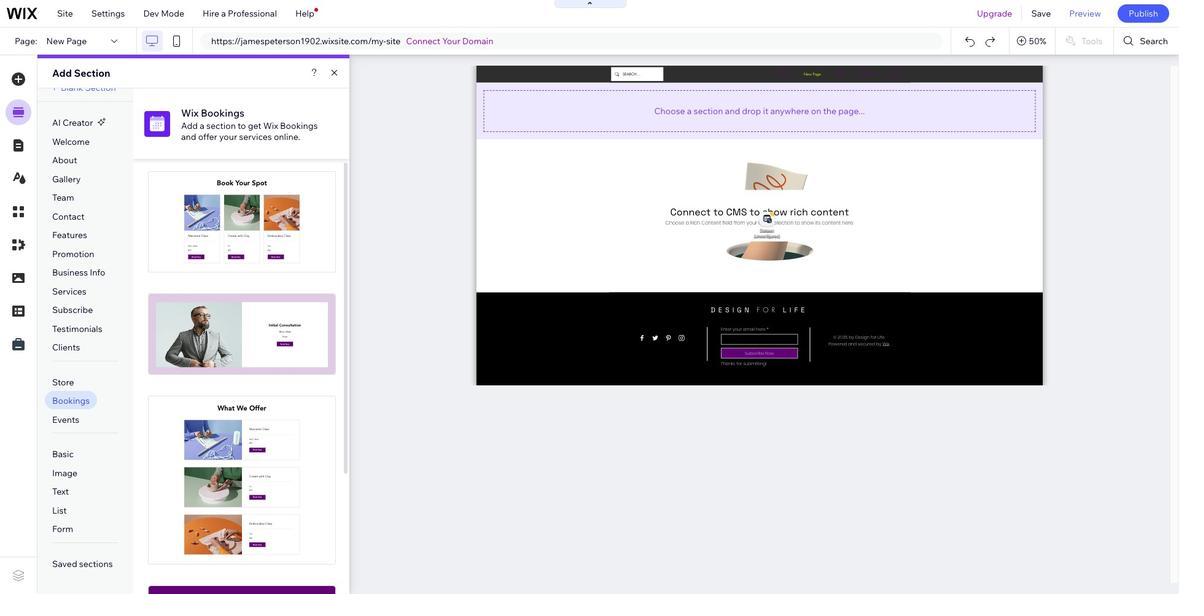 Task type: vqa. For each thing, say whether or not it's contained in the screenshot.
the
yes



Task type: describe. For each thing, give the bounding box(es) containing it.
2 add wix bookings button from the top
[[194, 325, 290, 344]]

help
[[295, 8, 314, 19]]

hire a professional
[[203, 8, 277, 19]]

clients
[[52, 342, 80, 353]]

it
[[763, 105, 769, 116]]

subscribe
[[52, 305, 93, 316]]

tools
[[1082, 36, 1103, 47]]

add wix bookings for 1st the add wix bookings button from the bottom
[[206, 475, 279, 486]]

features
[[52, 230, 87, 241]]

promotion
[[52, 249, 94, 260]]

text
[[52, 487, 69, 498]]

page...
[[839, 105, 865, 116]]

add wix bookings for 3rd the add wix bookings button from the bottom of the page
[[206, 217, 279, 228]]

ai
[[52, 117, 61, 128]]

about
[[52, 155, 77, 166]]

0 vertical spatial and
[[725, 105, 741, 116]]

store
[[52, 377, 74, 388]]

3 add wix bookings button from the top
[[194, 472, 290, 490]]

info
[[90, 267, 105, 278]]

wix bookings add a section to get wix bookings and offer your services online.
[[181, 107, 318, 142]]

online.
[[274, 131, 300, 142]]

saved
[[52, 559, 77, 570]]

saved sections
[[52, 559, 113, 570]]

blank section
[[61, 82, 116, 93]]

list
[[52, 506, 67, 517]]

dev mode
[[143, 8, 184, 19]]

choose a section and drop it anywhere on the page...
[[655, 105, 865, 116]]

50%
[[1030, 36, 1047, 47]]

to
[[238, 120, 246, 131]]

your
[[443, 36, 461, 47]]

publish
[[1129, 8, 1159, 19]]

new
[[46, 36, 65, 47]]

50% button
[[1010, 28, 1056, 55]]

save button
[[1023, 0, 1061, 27]]

https://jamespeterson1902.wixsite.com/my-site connect your domain
[[211, 36, 494, 47]]

featured
[[213, 378, 244, 387]]

image
[[52, 468, 78, 479]]

page
[[66, 36, 87, 47]]

featured service
[[213, 378, 271, 387]]

wix for 1st the add wix bookings button from the bottom
[[224, 475, 239, 486]]

gallery
[[52, 174, 81, 185]]

preview
[[1070, 8, 1102, 19]]

business
[[52, 267, 88, 278]]

professional
[[228, 8, 277, 19]]

publish button
[[1118, 4, 1170, 23]]

add inside wix bookings add a section to get wix bookings and offer your services online.
[[181, 120, 198, 131]]

get
[[248, 120, 261, 131]]

creator
[[63, 117, 93, 128]]

tools button
[[1056, 28, 1114, 55]]

preview button
[[1061, 0, 1111, 27]]

add section
[[52, 67, 110, 79]]

site
[[386, 36, 401, 47]]

wix for 3rd the add wix bookings button from the bottom of the page
[[224, 217, 239, 228]]

team
[[52, 192, 74, 203]]

drop
[[742, 105, 762, 116]]

search button
[[1115, 28, 1180, 55]]

search
[[1141, 36, 1169, 47]]



Task type: locate. For each thing, give the bounding box(es) containing it.
section right choose at top
[[694, 105, 723, 116]]

and inside wix bookings add a section to get wix bookings and offer your services online.
[[181, 131, 196, 142]]

section left to
[[206, 120, 236, 131]]

blank
[[61, 82, 83, 93]]

2 add wix bookings from the top
[[206, 329, 279, 340]]

0 vertical spatial add wix bookings
[[206, 217, 279, 228]]

sections
[[79, 559, 113, 570]]

site
[[57, 8, 73, 19]]

offer
[[198, 131, 217, 142]]

your
[[219, 131, 237, 142]]

wix bookings image
[[144, 111, 170, 137]]

1 vertical spatial a
[[687, 105, 692, 116]]

1 vertical spatial and
[[181, 131, 196, 142]]

a
[[221, 8, 226, 19], [687, 105, 692, 116], [200, 120, 205, 131]]

1 vertical spatial add wix bookings
[[206, 329, 279, 340]]

1 horizontal spatial section
[[694, 105, 723, 116]]

wix for second the add wix bookings button from the top of the page
[[224, 329, 239, 340]]

0 vertical spatial section
[[694, 105, 723, 116]]

0 horizontal spatial and
[[181, 131, 196, 142]]

settings
[[91, 8, 125, 19]]

0 horizontal spatial section
[[206, 120, 236, 131]]

testimonials
[[52, 324, 102, 335]]

and left offer on the left top
[[181, 131, 196, 142]]

welcome
[[52, 136, 90, 147]]

section down "add section"
[[85, 82, 116, 93]]

new page
[[46, 36, 87, 47]]

service
[[246, 378, 271, 387]]

2 vertical spatial a
[[200, 120, 205, 131]]

1 horizontal spatial a
[[221, 8, 226, 19]]

0 vertical spatial section
[[74, 67, 110, 79]]

a for professional
[[221, 8, 226, 19]]

1 add wix bookings button from the top
[[194, 213, 290, 231]]

hire
[[203, 8, 219, 19]]

connect
[[406, 36, 441, 47]]

https://jamespeterson1902.wixsite.com/my-
[[211, 36, 386, 47]]

0 horizontal spatial a
[[200, 120, 205, 131]]

a right hire
[[221, 8, 226, 19]]

choose
[[655, 105, 686, 116]]

save
[[1032, 8, 1052, 19]]

a for section
[[687, 105, 692, 116]]

0 vertical spatial add wix bookings button
[[194, 213, 290, 231]]

add wix bookings for second the add wix bookings button from the top of the page
[[206, 329, 279, 340]]

business info
[[52, 267, 105, 278]]

and left drop
[[725, 105, 741, 116]]

a left your at the left of page
[[200, 120, 205, 131]]

section
[[694, 105, 723, 116], [206, 120, 236, 131]]

1 vertical spatial section
[[85, 82, 116, 93]]

a inside wix bookings add a section to get wix bookings and offer your services online.
[[200, 120, 205, 131]]

domain
[[463, 36, 494, 47]]

mode
[[161, 8, 184, 19]]

add
[[52, 67, 72, 79], [181, 120, 198, 131], [206, 217, 222, 228], [206, 329, 222, 340], [206, 475, 222, 486]]

0 vertical spatial a
[[221, 8, 226, 19]]

2 vertical spatial add wix bookings
[[206, 475, 279, 486]]

contact
[[52, 211, 84, 222]]

1 horizontal spatial and
[[725, 105, 741, 116]]

anywhere
[[771, 105, 810, 116]]

section up blank section in the left of the page
[[74, 67, 110, 79]]

ai creator
[[52, 117, 93, 128]]

1 add wix bookings from the top
[[206, 217, 279, 228]]

form
[[52, 524, 73, 535]]

bookings
[[201, 107, 245, 119], [280, 120, 318, 131], [241, 217, 279, 228], [241, 329, 279, 340], [52, 396, 90, 407], [241, 475, 279, 486]]

section for add section
[[74, 67, 110, 79]]

section
[[74, 67, 110, 79], [85, 82, 116, 93]]

events
[[52, 415, 79, 426]]

1 vertical spatial section
[[206, 120, 236, 131]]

on
[[812, 105, 822, 116]]

1 vertical spatial add wix bookings button
[[194, 325, 290, 344]]

upgrade
[[978, 8, 1013, 19]]

3 add wix bookings from the top
[[206, 475, 279, 486]]

and
[[725, 105, 741, 116], [181, 131, 196, 142]]

the
[[824, 105, 837, 116]]

section for blank section
[[85, 82, 116, 93]]

2 vertical spatial add wix bookings button
[[194, 472, 290, 490]]

dev
[[143, 8, 159, 19]]

a right choose at top
[[687, 105, 692, 116]]

wix
[[181, 107, 199, 119], [263, 120, 278, 131], [224, 217, 239, 228], [224, 329, 239, 340], [224, 475, 239, 486]]

section inside wix bookings add a section to get wix bookings and offer your services online.
[[206, 120, 236, 131]]

basic
[[52, 449, 74, 460]]

services
[[52, 286, 86, 297]]

services
[[239, 131, 272, 142]]

add wix bookings button
[[194, 213, 290, 231], [194, 325, 290, 344], [194, 472, 290, 490]]

add wix bookings
[[206, 217, 279, 228], [206, 329, 279, 340], [206, 475, 279, 486]]

2 horizontal spatial a
[[687, 105, 692, 116]]



